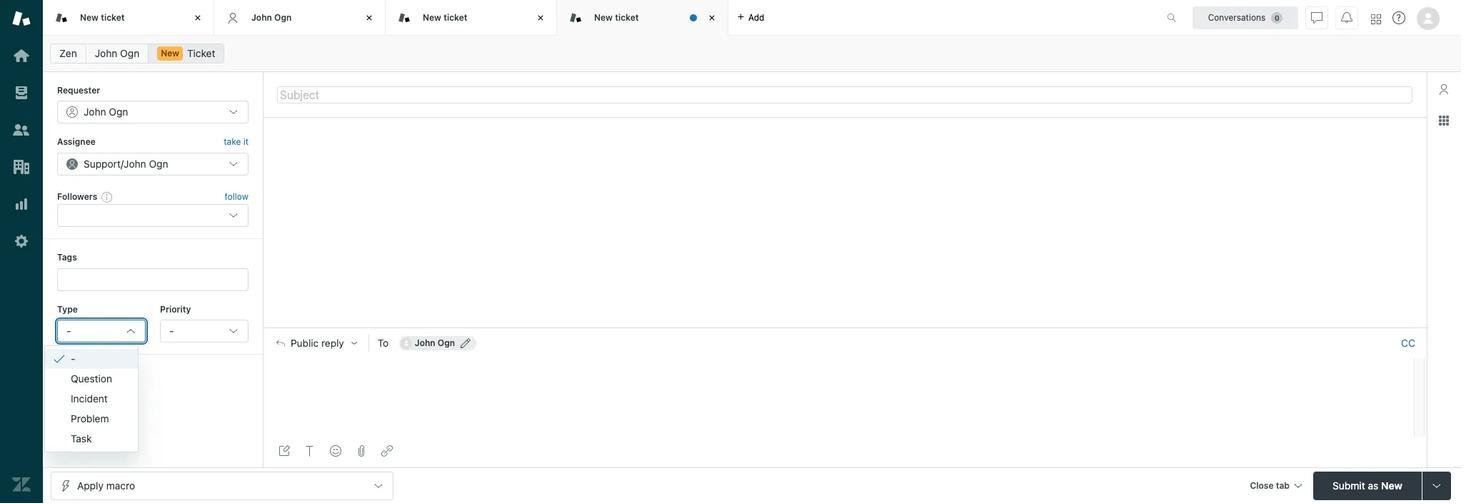 Task type: describe. For each thing, give the bounding box(es) containing it.
public reply
[[291, 338, 344, 349]]

priority
[[160, 304, 191, 315]]

new inside secondary element
[[161, 48, 179, 59]]

button displays agent's chat status as invisible. image
[[1311, 12, 1323, 23]]

add attachment image
[[356, 446, 367, 457]]

customer context image
[[1438, 84, 1450, 95]]

to
[[378, 337, 389, 349]]

notifications image
[[1341, 12, 1353, 23]]

problem
[[71, 413, 109, 425]]

- inside option
[[71, 353, 75, 365]]

zendesk products image
[[1371, 14, 1381, 24]]

take it
[[224, 137, 249, 147]]

- button for priority
[[160, 320, 249, 343]]

followers element
[[57, 204, 249, 227]]

close image for john ogn
[[362, 11, 376, 25]]

Tags field
[[68, 273, 235, 287]]

type list box
[[44, 345, 139, 453]]

zen link
[[50, 44, 86, 64]]

reply
[[321, 338, 344, 349]]

take it button
[[224, 135, 249, 150]]

cc
[[1401, 337, 1416, 349]]

3 close image from the left
[[705, 11, 719, 25]]

tags
[[57, 252, 77, 263]]

it
[[243, 137, 249, 147]]

/
[[121, 158, 124, 170]]

as
[[1368, 480, 1379, 492]]

close tab
[[1250, 480, 1290, 491]]

add link (cmd k) image
[[381, 446, 393, 457]]

john ogn inside requester element
[[84, 106, 128, 118]]

get help image
[[1393, 11, 1406, 24]]

minimize composer image
[[839, 322, 851, 334]]

ogn inside assignee element
[[149, 158, 168, 170]]

insert emojis image
[[330, 446, 341, 457]]

incident option
[[45, 389, 138, 409]]

2 new ticket tab from the left
[[386, 0, 557, 36]]

followers
[[57, 191, 97, 202]]

ogn inside secondary element
[[120, 47, 139, 59]]

john ogn inside tab
[[251, 12, 292, 23]]

close
[[1250, 480, 1274, 491]]

3 new ticket from the left
[[594, 12, 639, 23]]

3 new ticket tab from the left
[[557, 0, 729, 36]]

zen
[[59, 47, 77, 59]]

ticket for close icon corresponding to new ticket
[[101, 12, 125, 23]]

conversations button
[[1193, 6, 1298, 29]]

close tab button
[[1244, 472, 1308, 502]]

1 new ticket tab from the left
[[43, 0, 214, 36]]

reporting image
[[12, 195, 31, 214]]

draft mode image
[[279, 446, 290, 457]]

support
[[84, 158, 121, 170]]

tab
[[1276, 480, 1290, 491]]

john inside secondary element
[[95, 47, 117, 59]]

apps image
[[1438, 115, 1450, 126]]

- for type
[[66, 325, 71, 337]]

- for priority
[[169, 325, 174, 337]]

conversations
[[1208, 12, 1266, 22]]

customers image
[[12, 121, 31, 139]]

edit user image
[[461, 339, 471, 349]]

question option
[[45, 369, 138, 389]]

john inside assignee element
[[124, 158, 146, 170]]

3 ticket from the left
[[615, 12, 639, 23]]

requester element
[[57, 101, 249, 124]]

get started image
[[12, 46, 31, 65]]



Task type: vqa. For each thing, say whether or not it's contained in the screenshot.
Center
no



Task type: locate. For each thing, give the bounding box(es) containing it.
1 close image from the left
[[191, 11, 205, 25]]

new ticket for close icon corresponding to new ticket
[[80, 12, 125, 23]]

displays possible ticket submission types image
[[1431, 480, 1443, 492]]

2 horizontal spatial ticket
[[615, 12, 639, 23]]

close image
[[534, 11, 548, 25]]

john ogn link
[[86, 44, 149, 64]]

macro
[[106, 480, 135, 492]]

1 ticket from the left
[[101, 12, 125, 23]]

assignee
[[57, 137, 96, 147]]

- up "question" in the bottom of the page
[[71, 353, 75, 365]]

2 horizontal spatial new ticket
[[594, 12, 639, 23]]

public
[[291, 338, 319, 349]]

2 close image from the left
[[362, 11, 376, 25]]

tabs tab list
[[43, 0, 1152, 36]]

submit as new
[[1333, 480, 1403, 492]]

new ticket
[[80, 12, 125, 23], [423, 12, 467, 23], [594, 12, 639, 23]]

submit
[[1333, 480, 1365, 492]]

task
[[71, 433, 92, 445]]

close image inside john ogn tab
[[362, 11, 376, 25]]

1 horizontal spatial ticket
[[444, 12, 467, 23]]

secondary element
[[43, 39, 1461, 68]]

1 - button from the left
[[57, 320, 146, 343]]

admin image
[[12, 232, 31, 251]]

- down 'type'
[[66, 325, 71, 337]]

- option
[[45, 349, 138, 369]]

new ticket tab
[[43, 0, 214, 36], [386, 0, 557, 36], [557, 0, 729, 36]]

john inside requester element
[[84, 106, 106, 118]]

problem option
[[45, 409, 138, 429]]

ticket for close image in the top of the page
[[444, 12, 467, 23]]

cc button
[[1401, 337, 1416, 350]]

zendesk support image
[[12, 9, 31, 28]]

main element
[[0, 0, 43, 504]]

john ogn
[[251, 12, 292, 23], [95, 47, 139, 59], [84, 106, 128, 118], [415, 338, 455, 349]]

2 horizontal spatial close image
[[705, 11, 719, 25]]

tarashultz49@gmail.com image
[[401, 338, 412, 349]]

john
[[251, 12, 272, 23], [95, 47, 117, 59], [84, 106, 106, 118], [124, 158, 146, 170], [415, 338, 435, 349]]

apply
[[77, 480, 104, 492]]

- button
[[57, 320, 146, 343], [160, 320, 249, 343]]

1 horizontal spatial - button
[[160, 320, 249, 343]]

zendesk image
[[12, 476, 31, 494]]

ticket
[[187, 47, 215, 59]]

close image
[[191, 11, 205, 25], [362, 11, 376, 25], [705, 11, 719, 25]]

0 horizontal spatial ticket
[[101, 12, 125, 23]]

1 horizontal spatial close image
[[362, 11, 376, 25]]

- down priority
[[169, 325, 174, 337]]

ogn inside tab
[[274, 12, 292, 23]]

follow
[[225, 191, 249, 202]]

0 horizontal spatial - button
[[57, 320, 146, 343]]

0 horizontal spatial close image
[[191, 11, 205, 25]]

views image
[[12, 84, 31, 102]]

new
[[80, 12, 99, 23], [423, 12, 441, 23], [594, 12, 613, 23], [161, 48, 179, 59], [1381, 480, 1403, 492]]

- button for type
[[57, 320, 146, 343]]

john ogn tab
[[214, 0, 386, 36]]

1 horizontal spatial new ticket
[[423, 12, 467, 23]]

2 - button from the left
[[160, 320, 249, 343]]

-
[[66, 325, 71, 337], [169, 325, 174, 337], [71, 353, 75, 365]]

john inside tab
[[251, 12, 272, 23]]

2 new ticket from the left
[[423, 12, 467, 23]]

close image for new ticket
[[191, 11, 205, 25]]

type
[[57, 304, 78, 315]]

requester
[[57, 85, 100, 96]]

add
[[749, 12, 765, 22]]

- button up - option
[[57, 320, 146, 343]]

ticket
[[101, 12, 125, 23], [444, 12, 467, 23], [615, 12, 639, 23]]

take
[[224, 137, 241, 147]]

add button
[[729, 0, 773, 35]]

2 ticket from the left
[[444, 12, 467, 23]]

organizations image
[[12, 158, 31, 176]]

info on adding followers image
[[102, 191, 113, 203]]

- button down priority
[[160, 320, 249, 343]]

ogn
[[274, 12, 292, 23], [120, 47, 139, 59], [109, 106, 128, 118], [149, 158, 168, 170], [438, 338, 455, 349]]

task option
[[45, 429, 138, 449]]

support / john ogn
[[84, 158, 168, 170]]

Subject field
[[277, 86, 1413, 103]]

assignee element
[[57, 153, 249, 176]]

question
[[71, 373, 112, 385]]

public reply button
[[264, 329, 368, 359]]

john ogn inside secondary element
[[95, 47, 139, 59]]

follow button
[[225, 191, 249, 204]]

ogn inside requester element
[[109, 106, 128, 118]]

format text image
[[304, 446, 316, 457]]

0 horizontal spatial new ticket
[[80, 12, 125, 23]]

incident
[[71, 393, 108, 405]]

1 new ticket from the left
[[80, 12, 125, 23]]

new ticket for close image in the top of the page
[[423, 12, 467, 23]]

apply macro
[[77, 480, 135, 492]]



